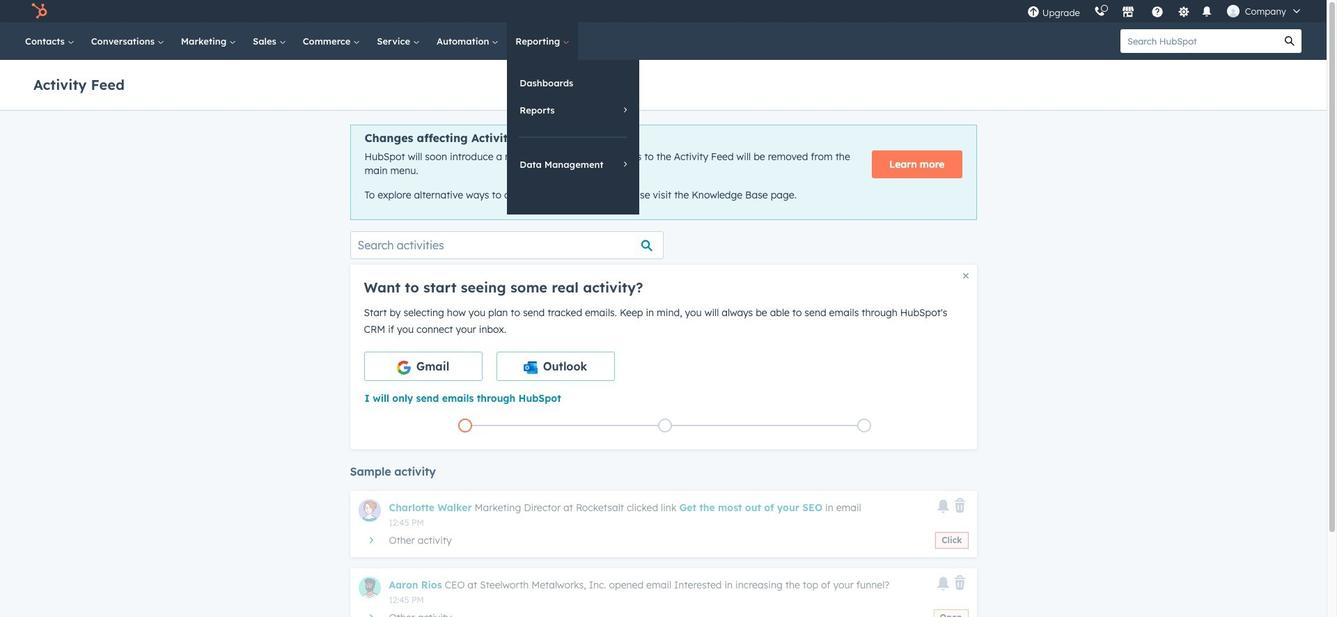Task type: vqa. For each thing, say whether or not it's contained in the screenshot.
Marketplaces image
yes



Task type: describe. For each thing, give the bounding box(es) containing it.
reporting menu
[[507, 60, 640, 215]]

Search HubSpot search field
[[1121, 29, 1278, 53]]

close image
[[963, 273, 969, 278]]

onboarding.steps.finalstep.title image
[[861, 422, 868, 430]]



Task type: locate. For each thing, give the bounding box(es) containing it.
onboarding.steps.sendtrackedemailingmail.title image
[[661, 422, 668, 430]]

jacob simon image
[[1227, 5, 1240, 17]]

menu
[[1020, 0, 1310, 22]]

marketplaces image
[[1122, 6, 1134, 19]]

None checkbox
[[364, 352, 482, 381], [496, 352, 615, 381], [364, 352, 482, 381], [496, 352, 615, 381]]

list
[[365, 416, 964, 435]]

Search activities search field
[[350, 231, 663, 259]]



